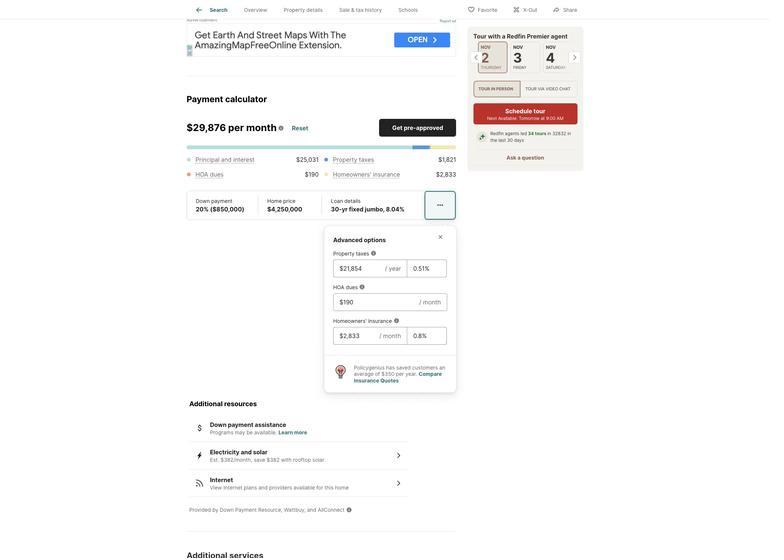 Task type: vqa. For each thing, say whether or not it's contained in the screenshot.


Task type: describe. For each thing, give the bounding box(es) containing it.
overview tab
[[236, 1, 276, 19]]

1 vertical spatial redfin
[[491, 131, 504, 136]]

30
[[508, 137, 513, 143]]

20%
[[196, 205, 209, 213]]

share button
[[547, 2, 584, 17]]

providers
[[269, 484, 292, 491]]

chat
[[560, 86, 571, 92]]

1 horizontal spatial in
[[548, 131, 552, 136]]

0 vertical spatial hoa
[[196, 171, 208, 178]]

tours
[[535, 131, 547, 136]]

1 vertical spatial payment
[[235, 507, 257, 513]]

/ for hoa dues
[[419, 298, 422, 306]]

/ month for hoa dues
[[419, 298, 441, 306]]

of
[[375, 371, 380, 377]]

0 vertical spatial month
[[246, 122, 277, 133]]

tax
[[356, 7, 364, 13]]

4
[[546, 50, 555, 66]]

and inside internet view internet plans and providers available for this home
[[259, 484, 268, 491]]

1 vertical spatial internet
[[223, 484, 243, 491]]

be
[[247, 429, 253, 435]]

allconnect
[[318, 507, 345, 513]]

learn
[[279, 429, 293, 435]]

0 vertical spatial redfin
[[507, 33, 526, 40]]

0 vertical spatial internet
[[210, 476, 233, 484]]

premier
[[527, 33, 550, 40]]

available:
[[498, 116, 518, 121]]

/ year
[[385, 265, 401, 272]]

price
[[283, 198, 296, 204]]

property inside tooltip
[[333, 250, 355, 257]]

tour for tour with a redfin premier agent
[[474, 33, 487, 40]]

policygenius
[[354, 364, 385, 371]]

list box containing tour in person
[[474, 81, 578, 97]]

$382
[[267, 457, 280, 463]]

0 horizontal spatial payment
[[187, 94, 223, 104]]

and right 'wattbuy,'
[[307, 507, 316, 513]]

ask
[[507, 155, 517, 161]]

30-
[[331, 205, 342, 213]]

electricity
[[210, 449, 240, 456]]

1 vertical spatial homeowners'
[[333, 318, 367, 324]]

$29,876
[[187, 122, 226, 133]]

schools
[[399, 7, 418, 13]]

payment calculator
[[187, 94, 267, 104]]

1 horizontal spatial dues
[[346, 284, 358, 290]]

0 vertical spatial property taxes
[[333, 156, 374, 163]]

provided
[[189, 507, 211, 513]]

more
[[294, 429, 307, 435]]

advanced options
[[333, 236, 386, 244]]

provided by down payment resource, wattbuy, and allconnect
[[189, 507, 345, 513]]

year.
[[406, 371, 417, 377]]

tab list containing search
[[187, 0, 432, 19]]

($850,000)
[[210, 205, 244, 213]]

sale & tax history
[[339, 7, 382, 13]]

compare
[[419, 371, 442, 377]]

34
[[528, 131, 534, 136]]

details for property details
[[307, 7, 323, 13]]

tour in person
[[479, 86, 514, 92]]

$4,250,000
[[267, 205, 302, 213]]

property taxes link
[[333, 156, 374, 163]]

tour with a redfin premier agent
[[474, 33, 568, 40]]

homeowners' insurance link
[[333, 171, 400, 178]]

0 horizontal spatial solar
[[253, 449, 268, 456]]

schools tab
[[390, 1, 426, 19]]

available
[[294, 484, 315, 491]]

32832
[[553, 131, 567, 136]]

electricity and solar est. $382/month, save                  $382 with rooftop solar
[[210, 449, 324, 463]]

in inside in the last 30 days
[[568, 131, 572, 136]]

view
[[210, 484, 222, 491]]

insurance inside tooltip
[[368, 318, 392, 324]]

nov 3 friday
[[514, 44, 527, 70]]

last
[[499, 137, 506, 143]]

search
[[210, 7, 228, 13]]

principal
[[196, 156, 220, 163]]

0 vertical spatial taxes
[[359, 156, 374, 163]]

home
[[267, 198, 282, 204]]

x-
[[523, 6, 529, 13]]

0 horizontal spatial dues
[[210, 171, 224, 178]]

property details tab
[[276, 1, 331, 19]]

days
[[514, 137, 524, 143]]

nov for 3
[[514, 44, 523, 50]]

0 horizontal spatial hoa dues
[[196, 171, 224, 178]]

person
[[497, 86, 514, 92]]

&
[[351, 7, 355, 13]]

advanced
[[333, 236, 363, 244]]

lightbulb icon image
[[333, 364, 348, 379]]

month for hoa dues
[[423, 298, 441, 306]]

payment for ($850,000)
[[211, 198, 233, 204]]

via
[[538, 86, 545, 92]]

nov for 2
[[481, 44, 491, 50]]

$25,031
[[296, 156, 319, 163]]

approved
[[416, 124, 443, 131]]

jumbo,
[[365, 205, 385, 213]]

learn more link
[[279, 429, 307, 435]]

sale
[[339, 7, 350, 13]]

and left 'interest'
[[221, 156, 232, 163]]

save
[[254, 457, 265, 463]]

ask a question link
[[507, 155, 544, 161]]

insurance
[[354, 377, 379, 384]]

get
[[392, 124, 403, 131]]

schedule
[[506, 107, 533, 115]]

friday
[[514, 65, 527, 70]]

2
[[481, 50, 490, 66]]

$190
[[305, 171, 319, 178]]

available.
[[254, 429, 277, 435]]

the
[[491, 137, 498, 143]]

1 vertical spatial solar
[[313, 457, 324, 463]]

tour for tour in person
[[479, 86, 491, 92]]

redfin agents led 34 tours in 32832
[[491, 131, 567, 136]]

fixed
[[349, 205, 364, 213]]



Task type: locate. For each thing, give the bounding box(es) containing it.
homeowners' insurance
[[333, 171, 400, 178], [333, 318, 392, 324]]

property for the property taxes link
[[333, 156, 357, 163]]

average
[[354, 371, 374, 377]]

nov up previous icon
[[481, 44, 491, 50]]

in left person
[[491, 86, 496, 92]]

x-out button
[[507, 2, 544, 17]]

1 horizontal spatial payment
[[235, 507, 257, 513]]

1 horizontal spatial details
[[345, 198, 361, 204]]

0 vertical spatial / month
[[419, 298, 441, 306]]

down up "20%"
[[196, 198, 210, 204]]

1 vertical spatial insurance
[[368, 318, 392, 324]]

1 vertical spatial hoa
[[333, 284, 344, 290]]

additional
[[189, 400, 223, 408]]

this
[[325, 484, 334, 491]]

taxes inside tooltip
[[356, 250, 369, 257]]

2 horizontal spatial /
[[419, 298, 422, 306]]

quotes
[[381, 377, 399, 384]]

additional resources
[[189, 400, 257, 408]]

sale & tax history tab
[[331, 1, 390, 19]]

nov inside nov 2 thursday
[[481, 44, 491, 50]]

redfin up 'the'
[[491, 131, 504, 136]]

solar right rooftop
[[313, 457, 324, 463]]

$29,876 per month
[[187, 122, 277, 133]]

at
[[541, 116, 545, 121]]

down right by
[[220, 507, 234, 513]]

property for property details tab
[[284, 7, 305, 13]]

taxes down the advanced options
[[356, 250, 369, 257]]

1 vertical spatial /
[[419, 298, 422, 306]]

hoa
[[196, 171, 208, 178], [333, 284, 344, 290]]

1 vertical spatial per
[[396, 371, 404, 377]]

internet right view
[[223, 484, 243, 491]]

2 horizontal spatial month
[[423, 298, 441, 306]]

homeowners'
[[333, 171, 371, 178], [333, 318, 367, 324]]

1 horizontal spatial with
[[488, 33, 501, 40]]

overview
[[244, 7, 267, 13]]

tooltip
[[324, 220, 594, 393]]

with
[[488, 33, 501, 40], [281, 457, 292, 463]]

1 vertical spatial property taxes
[[333, 250, 369, 257]]

internet view internet plans and providers available for this home
[[210, 476, 349, 491]]

2 horizontal spatial nov
[[546, 44, 556, 50]]

by
[[212, 507, 218, 513]]

history
[[365, 7, 382, 13]]

0 horizontal spatial with
[[281, 457, 292, 463]]

payment inside down payment assistance programs may be available. learn more
[[228, 421, 253, 428]]

details inside tab
[[307, 7, 323, 13]]

redfin up nov 3 friday
[[507, 33, 526, 40]]

nov inside nov 3 friday
[[514, 44, 523, 50]]

tour left person
[[479, 86, 491, 92]]

solar up save
[[253, 449, 268, 456]]

with right the $382
[[281, 457, 292, 463]]

1 horizontal spatial hoa dues
[[333, 284, 358, 290]]

compare insurance quotes
[[354, 371, 442, 384]]

plans
[[244, 484, 257, 491]]

1 horizontal spatial nov
[[514, 44, 523, 50]]

video
[[546, 86, 559, 92]]

internet up view
[[210, 476, 233, 484]]

tab list
[[187, 0, 432, 19]]

an
[[440, 364, 446, 371]]

8.04%
[[386, 205, 405, 213]]

None text field
[[340, 264, 379, 273], [340, 298, 414, 307], [340, 264, 379, 273], [340, 298, 414, 307]]

resources
[[224, 400, 257, 408]]

details left sale
[[307, 7, 323, 13]]

1 horizontal spatial month
[[383, 332, 401, 340]]

month
[[246, 122, 277, 133], [423, 298, 441, 306], [383, 332, 401, 340]]

down payment 20% ($850,000)
[[196, 198, 244, 213]]

None button
[[478, 41, 508, 73], [511, 42, 541, 73], [544, 42, 573, 73], [478, 41, 508, 73], [511, 42, 541, 73], [544, 42, 573, 73]]

nov
[[481, 44, 491, 50], [514, 44, 523, 50], [546, 44, 556, 50]]

in inside list box
[[491, 86, 496, 92]]

lightbulb icon element
[[333, 364, 354, 384]]

2 vertical spatial /
[[380, 332, 382, 340]]

3 nov from the left
[[546, 44, 556, 50]]

0 horizontal spatial redfin
[[491, 131, 504, 136]]

and right plans
[[259, 484, 268, 491]]

taxes up homeowners' insurance link at the top of the page
[[359, 156, 374, 163]]

payment up $29,876
[[187, 94, 223, 104]]

est.
[[210, 457, 219, 463]]

am
[[557, 116, 564, 121]]

a
[[502, 33, 506, 40], [518, 155, 521, 161]]

nov for 4
[[546, 44, 556, 50]]

2 horizontal spatial in
[[568, 131, 572, 136]]

0 vertical spatial with
[[488, 33, 501, 40]]

per down "payment calculator"
[[228, 122, 244, 133]]

ad region
[[187, 23, 456, 57]]

next image
[[569, 52, 581, 63]]

0 vertical spatial payment
[[187, 94, 223, 104]]

details inside 'loan details 30-yr fixed jumbo, 8.04%'
[[345, 198, 361, 204]]

in right the 32832
[[568, 131, 572, 136]]

1 vertical spatial homeowners' insurance
[[333, 318, 392, 324]]

$350
[[382, 371, 395, 377]]

share
[[563, 6, 577, 13]]

policygenius has saved customers an average of $350 per year.
[[354, 364, 446, 377]]

1 vertical spatial month
[[423, 298, 441, 306]]

0 vertical spatial /
[[385, 265, 387, 272]]

0 vertical spatial a
[[502, 33, 506, 40]]

0 vertical spatial homeowners'
[[333, 171, 371, 178]]

0 vertical spatial homeowners' insurance
[[333, 171, 400, 178]]

details up the fixed
[[345, 198, 361, 204]]

property inside tab
[[284, 7, 305, 13]]

per inside the policygenius has saved customers an average of $350 per year.
[[396, 371, 404, 377]]

0 horizontal spatial details
[[307, 7, 323, 13]]

tour
[[534, 107, 546, 115]]

0 horizontal spatial /
[[380, 332, 382, 340]]

/ month
[[419, 298, 441, 306], [380, 332, 401, 340]]

in the last 30 days
[[491, 131, 572, 143]]

tour up previous icon
[[474, 33, 487, 40]]

0 vertical spatial down
[[196, 198, 210, 204]]

1 vertical spatial taxes
[[356, 250, 369, 257]]

has
[[386, 364, 395, 371]]

previous image
[[471, 52, 483, 63]]

per down "saved"
[[396, 371, 404, 377]]

and inside electricity and solar est. $382/month, save                  $382 with rooftop solar
[[241, 449, 252, 456]]

1 horizontal spatial per
[[396, 371, 404, 377]]

down inside the down payment 20% ($850,000)
[[196, 198, 210, 204]]

0 vertical spatial hoa dues
[[196, 171, 224, 178]]

list box
[[474, 81, 578, 97]]

1 nov from the left
[[481, 44, 491, 50]]

1 vertical spatial down
[[210, 421, 227, 428]]

property taxes down 'advanced'
[[333, 250, 369, 257]]

loan details 30-yr fixed jumbo, 8.04%
[[331, 198, 405, 213]]

tour for tour via video chat
[[526, 86, 537, 92]]

0 vertical spatial dues
[[210, 171, 224, 178]]

x-out
[[523, 6, 538, 13]]

0 vertical spatial property
[[284, 7, 305, 13]]

/ for homeowners' insurance
[[380, 332, 382, 340]]

out
[[529, 6, 538, 13]]

1 horizontal spatial hoa
[[333, 284, 344, 290]]

programs
[[210, 429, 234, 435]]

search link
[[195, 6, 228, 14]]

payment for programs
[[228, 421, 253, 428]]

2 nov from the left
[[514, 44, 523, 50]]

resource,
[[258, 507, 283, 513]]

compare insurance quotes link
[[354, 371, 442, 384]]

0 horizontal spatial month
[[246, 122, 277, 133]]

month for homeowners' insurance
[[383, 332, 401, 340]]

1 vertical spatial dues
[[346, 284, 358, 290]]

reset button
[[292, 122, 309, 135]]

ask a question
[[507, 155, 544, 161]]

payment down plans
[[235, 507, 257, 513]]

in right 'tours'
[[548, 131, 552, 136]]

down up programs
[[210, 421, 227, 428]]

nov down the tour with a redfin premier agent
[[514, 44, 523, 50]]

payment
[[211, 198, 233, 204], [228, 421, 253, 428]]

1 horizontal spatial redfin
[[507, 33, 526, 40]]

$1,821
[[439, 156, 456, 163]]

rooftop
[[293, 457, 311, 463]]

0 vertical spatial per
[[228, 122, 244, 133]]

tomorrow
[[519, 116, 540, 121]]

2 vertical spatial down
[[220, 507, 234, 513]]

thursday
[[481, 65, 502, 70]]

1 vertical spatial property
[[333, 156, 357, 163]]

1 horizontal spatial a
[[518, 155, 521, 161]]

1 vertical spatial hoa dues
[[333, 284, 358, 290]]

nov inside nov 4 saturday
[[546, 44, 556, 50]]

1 vertical spatial with
[[281, 457, 292, 463]]

in
[[491, 86, 496, 92], [548, 131, 552, 136], [568, 131, 572, 136]]

1 horizontal spatial solar
[[313, 457, 324, 463]]

0 horizontal spatial in
[[491, 86, 496, 92]]

report
[[440, 19, 451, 23]]

payment up may
[[228, 421, 253, 428]]

hoa dues link
[[196, 171, 224, 178]]

tour via video chat
[[526, 86, 571, 92]]

advertisement
[[187, 17, 217, 23]]

down for down payment
[[196, 198, 210, 204]]

/ month for homeowners' insurance
[[380, 332, 401, 340]]

options
[[364, 236, 386, 244]]

0 horizontal spatial a
[[502, 33, 506, 40]]

0 horizontal spatial nov
[[481, 44, 491, 50]]

agent
[[551, 33, 568, 40]]

tooltip containing advanced options
[[324, 220, 594, 393]]

2 vertical spatial month
[[383, 332, 401, 340]]

principal and interest link
[[196, 156, 255, 163]]

schedule tour next available: tomorrow at 9:00 am
[[488, 107, 564, 121]]

and
[[221, 156, 232, 163], [241, 449, 252, 456], [259, 484, 268, 491], [307, 507, 316, 513]]

taxes
[[359, 156, 374, 163], [356, 250, 369, 257]]

1 vertical spatial details
[[345, 198, 361, 204]]

nov down the agent
[[546, 44, 556, 50]]

assistance
[[255, 421, 286, 428]]

0 horizontal spatial / month
[[380, 332, 401, 340]]

0 vertical spatial details
[[307, 7, 323, 13]]

1 horizontal spatial /
[[385, 265, 387, 272]]

0 vertical spatial solar
[[253, 449, 268, 456]]

get pre-approved button
[[379, 119, 456, 137]]

1 vertical spatial a
[[518, 155, 521, 161]]

insurance
[[373, 171, 400, 178], [368, 318, 392, 324]]

1 vertical spatial / month
[[380, 332, 401, 340]]

details for loan details 30-yr fixed jumbo, 8.04%
[[345, 198, 361, 204]]

property details
[[284, 7, 323, 13]]

None text field
[[413, 264, 441, 273], [340, 331, 374, 340], [413, 331, 441, 340], [413, 264, 441, 273], [340, 331, 374, 340], [413, 331, 441, 340]]

home price $4,250,000
[[267, 198, 302, 213]]

home
[[335, 484, 349, 491]]

question
[[522, 155, 544, 161]]

year
[[389, 265, 401, 272]]

/ for property taxes
[[385, 265, 387, 272]]

and up $382/month,
[[241, 449, 252, 456]]

0 horizontal spatial per
[[228, 122, 244, 133]]

payment inside the down payment 20% ($850,000)
[[211, 198, 233, 204]]

1 horizontal spatial / month
[[419, 298, 441, 306]]

2 vertical spatial property
[[333, 250, 355, 257]]

property taxes up homeowners' insurance link at the top of the page
[[333, 156, 374, 163]]

0 vertical spatial payment
[[211, 198, 233, 204]]

down for down payment assistance
[[210, 421, 227, 428]]

0 vertical spatial insurance
[[373, 171, 400, 178]]

0 horizontal spatial hoa
[[196, 171, 208, 178]]

tour left via
[[526, 86, 537, 92]]

payment up ($850,000)
[[211, 198, 233, 204]]

led
[[521, 131, 527, 136]]

$382/month,
[[221, 457, 253, 463]]

loan
[[331, 198, 343, 204]]

with up nov 2 thursday
[[488, 33, 501, 40]]

down inside down payment assistance programs may be available. learn more
[[210, 421, 227, 428]]

with inside electricity and solar est. $382/month, save                  $382 with rooftop solar
[[281, 457, 292, 463]]

1 vertical spatial payment
[[228, 421, 253, 428]]



